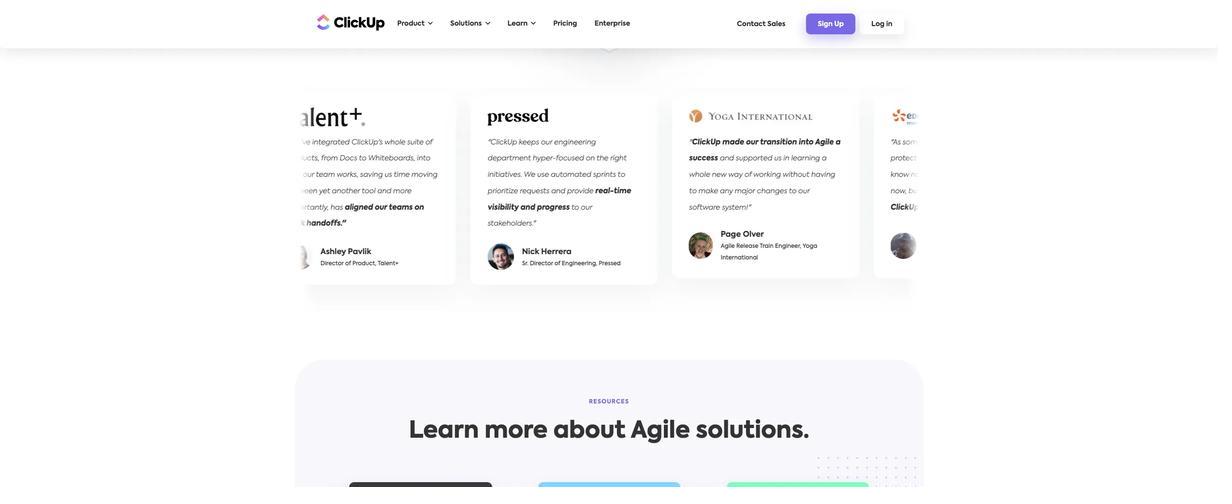 Task type: describe. For each thing, give the bounding box(es) containing it.
aligned
[[343, 204, 372, 211]]

obligations—
[[973, 188, 1020, 195]]

know
[[889, 171, 908, 178]]

of inside nick herrera sr. director of engineering, pressed
[[553, 261, 559, 267]]

made
[[721, 139, 743, 146]]

time inside "as someone leading product, it's my job to protect our engineers' time and ensure they know not just about what we're working on now, but also our future obligations—
[[968, 155, 984, 162]]

time inside real-time visibility and progress
[[612, 188, 630, 195]]

to down 'without'
[[788, 188, 795, 195]]

suite
[[406, 139, 422, 146]]

aligned our teams on work handoffs."
[[285, 204, 423, 227]]

helps
[[920, 204, 940, 211]]

prioritize
[[486, 188, 517, 195]]

pressed
[[597, 261, 619, 267]]

clickup helps me do that
[[889, 204, 983, 211]]

international
[[719, 256, 757, 261]]

and inside real-time visibility and progress
[[519, 204, 534, 211]]

more inside "we've integrated clickup's whole suite of products, from docs to whiteboards, into how our team works, saving us time moving between yet another tool and more importantly, has
[[392, 188, 410, 195]]

clickup image
[[314, 13, 385, 31]]

solutions button
[[446, 14, 495, 34]]

someone
[[901, 139, 934, 146]]

and inside "we've integrated clickup's whole suite of products, from docs to whiteboards, into how our team works, saving us time moving between yet another tool and more importantly, has
[[376, 188, 390, 195]]

our right also
[[937, 188, 948, 195]]

nick herrera, sr. director of engineering, pressed image
[[486, 244, 513, 270]]

into inside "we've integrated clickup's whole suite of products, from docs to whiteboards, into how our team works, saving us time moving between yet another tool and more importantly, has
[[416, 155, 429, 162]]

another
[[330, 188, 359, 195]]

on inside "as someone leading product, it's my job to protect our engineers' time and ensure they know not just about what we're working on now, but also our future obligations—
[[1030, 171, 1039, 178]]

the
[[595, 155, 607, 162]]

has
[[329, 204, 342, 211]]

handoffs."
[[305, 220, 345, 227]]

requests
[[518, 188, 548, 195]]

product,
[[964, 139, 994, 146]]

a inside and supported us in learning a whole new way of working without having to make any major changes to our software system!"
[[820, 155, 825, 162]]

changes
[[756, 188, 786, 195]]

learn button
[[503, 14, 541, 34]]

of inside ashley pavlik director of product, talent+
[[344, 261, 350, 267]]

progress
[[536, 204, 568, 211]]

working inside and supported us in learning a whole new way of working without having to make any major changes to our software system!"
[[752, 171, 780, 178]]

success
[[688, 155, 717, 162]]

enterprise link
[[590, 14, 635, 34]]

learning
[[790, 155, 819, 162]]

log in
[[872, 21, 893, 28]]

engineering,
[[560, 261, 596, 267]]

engineers'
[[931, 155, 966, 162]]

up
[[834, 21, 844, 28]]

of inside "we've integrated clickup's whole suite of products, from docs to whiteboards, into how our team works, saving us time moving between yet another tool and more importantly, has
[[424, 139, 431, 146]]

learn for learn more about agile solutions.
[[409, 420, 479, 444]]

director inside ashley pavlik director of product, talent+
[[319, 261, 342, 267]]

our down the someone at top right
[[918, 155, 929, 162]]

ashley pavlik, director of product, talent+ image
[[285, 244, 311, 270]]

agile inside the page olver agile release train engineer, yoga international
[[719, 244, 734, 250]]

we're
[[980, 171, 998, 178]]

visibility
[[486, 204, 517, 211]]

provide
[[566, 188, 592, 195]]

page
[[719, 231, 740, 239]]

works,
[[335, 171, 357, 178]]

sign up
[[818, 21, 844, 28]]

automated
[[549, 171, 590, 178]]

talent+
[[376, 261, 397, 267]]

us inside and supported us in learning a whole new way of working without having to make any major changes to our software system!"
[[773, 155, 780, 162]]

we
[[522, 171, 534, 178]]

and supported us in learning a whole new way of working without having to make any major changes to our software system!"
[[688, 155, 834, 211]]

moving
[[410, 171, 436, 178]]

importantly,
[[285, 204, 327, 211]]

between
[[285, 188, 316, 195]]

docs
[[338, 155, 356, 162]]

pavlik
[[346, 248, 370, 256]]

make
[[697, 188, 717, 195]]

kellock irvin, product at edf renewables north america headshot image
[[889, 233, 915, 259]]

and inside "as someone leading product, it's my job to protect our engineers' time and ensure they know not just about what we're working on now, but also our future obligations—
[[986, 155, 1000, 162]]

also
[[921, 188, 935, 195]]

ensure
[[1002, 155, 1025, 162]]

olver
[[741, 231, 763, 239]]

to inside "clickup keeps our engineering department hyper-focused on the right initiatives. we use automated sprints to prioritize requests and provide
[[616, 171, 624, 178]]

ashley pavlik director of product, talent+
[[319, 248, 397, 267]]

solutions.
[[696, 420, 809, 444]]

software
[[688, 204, 719, 211]]

from
[[320, 155, 336, 162]]

1 horizontal spatial in
[[886, 21, 893, 28]]

system!"
[[721, 204, 750, 211]]

working inside "as someone leading product, it's my job to protect our engineers' time and ensure they know not just about what we're working on now, but also our future obligations—
[[1000, 171, 1028, 178]]

my
[[1006, 139, 1017, 146]]

train
[[758, 244, 772, 250]]

leading
[[936, 139, 962, 146]]

log
[[872, 21, 885, 28]]

supported
[[734, 155, 771, 162]]

clickup inside " clickup made our transition into agile a success
[[691, 139, 719, 146]]

protect
[[889, 155, 916, 162]]

to inside "we've integrated clickup's whole suite of products, from docs to whiteboards, into how our team works, saving us time moving between yet another tool and more importantly, has
[[357, 155, 365, 162]]

enterprise
[[595, 20, 630, 27]]

our inside "we've integrated clickup's whole suite of products, from docs to whiteboards, into how our team works, saving us time moving between yet another tool and more importantly, has
[[301, 171, 313, 178]]

" clickup made our transition into agile a success
[[688, 139, 839, 162]]

engineering
[[553, 139, 595, 146]]

sign
[[818, 21, 833, 28]]

our inside to our stakeholders."
[[579, 204, 591, 211]]

integrated
[[311, 139, 348, 146]]



Task type: vqa. For each thing, say whether or not it's contained in the screenshot.
on within aligned our teams on work handoffs."
yes



Task type: locate. For each thing, give the bounding box(es) containing it.
resources
[[589, 400, 629, 405]]

0 vertical spatial about
[[937, 171, 959, 178]]

2 horizontal spatial time
[[968, 155, 984, 162]]

1 horizontal spatial director
[[528, 261, 552, 267]]

in right log
[[886, 21, 893, 28]]

now,
[[889, 188, 905, 195]]

learn more about agile solutions.
[[409, 420, 809, 444]]

stakeholders."
[[486, 220, 534, 227]]

into inside " clickup made our transition into agile a success
[[797, 139, 812, 146]]

any
[[719, 188, 731, 195]]

but
[[907, 188, 919, 195]]

to right docs
[[357, 155, 365, 162]]

0 horizontal spatial director
[[319, 261, 342, 267]]

a inside " clickup made our transition into agile a success
[[834, 139, 839, 146]]

and down requests
[[519, 204, 534, 211]]

2 horizontal spatial agile
[[814, 139, 832, 146]]

sales
[[767, 21, 786, 27]]

us down transition
[[773, 155, 780, 162]]

saving
[[359, 171, 381, 178]]

nick herrera sr. director of engineering, pressed
[[521, 248, 619, 267]]

time down whiteboards, on the left top
[[392, 171, 408, 178]]

new
[[711, 171, 725, 178]]

our inside "clickup keeps our engineering department hyper-focused on the right initiatives. we use automated sprints to prioritize requests and provide
[[540, 139, 551, 146]]

to our stakeholders."
[[486, 204, 591, 227]]

product button
[[392, 14, 438, 34]]

page olver, agile release train engineer, yoga international headshot image
[[688, 233, 712, 259]]

0 vertical spatial whole
[[383, 139, 404, 146]]

way
[[727, 171, 741, 178]]

1 horizontal spatial a
[[834, 139, 839, 146]]

products,
[[285, 155, 318, 162]]

director inside nick herrera sr. director of engineering, pressed
[[528, 261, 552, 267]]

working
[[752, 171, 780, 178], [1000, 171, 1028, 178]]

do
[[955, 204, 965, 211]]

0 horizontal spatial on
[[413, 204, 423, 211]]

0 vertical spatial more
[[392, 188, 410, 195]]

whole inside and supported us in learning a whole new way of working without having to make any major changes to our software system!"
[[688, 171, 709, 178]]

pressed logo image
[[486, 107, 547, 126]]

and up we're
[[986, 155, 1000, 162]]

about down resources
[[553, 420, 626, 444]]

sprints
[[592, 171, 615, 178]]

us down whiteboards, on the left top
[[383, 171, 391, 178]]

0 horizontal spatial a
[[820, 155, 825, 162]]

our down 'without'
[[797, 188, 808, 195]]

learn for learn
[[508, 20, 528, 27]]

department
[[486, 155, 530, 162]]

about down engineers'
[[937, 171, 959, 178]]

product,
[[351, 261, 375, 267]]

0 vertical spatial learn
[[508, 20, 528, 27]]

teams
[[387, 204, 411, 211]]

2 vertical spatial agile
[[631, 420, 690, 444]]

1 vertical spatial a
[[820, 155, 825, 162]]

in
[[886, 21, 893, 28], [782, 155, 788, 162]]

of right way
[[743, 171, 750, 178]]

it's
[[996, 139, 1005, 146]]

1 vertical spatial time
[[392, 171, 408, 178]]

hyper-
[[531, 155, 554, 162]]

to right the job
[[1032, 139, 1039, 146]]

1 horizontal spatial agile
[[719, 244, 734, 250]]

0 horizontal spatial into
[[416, 155, 429, 162]]

"
[[688, 139, 691, 146]]

to inside to our stakeholders."
[[570, 204, 578, 211]]

sign up button
[[806, 14, 856, 34]]

0 horizontal spatial working
[[752, 171, 780, 178]]

0 horizontal spatial learn
[[409, 420, 479, 444]]

on inside "clickup keeps our engineering department hyper-focused on the right initiatives. we use automated sprints to prioritize requests and provide
[[584, 155, 594, 162]]

1 horizontal spatial working
[[1000, 171, 1028, 178]]

contact sales button
[[732, 16, 790, 32]]

real-time visibility and progress
[[486, 188, 630, 211]]

1 vertical spatial agile
[[719, 244, 734, 250]]

1 vertical spatial into
[[416, 155, 429, 162]]

time down product, at the right top
[[968, 155, 984, 162]]

about inside "as someone leading product, it's my job to protect our engineers' time and ensure they know not just about what we're working on now, but also our future obligations—
[[937, 171, 959, 178]]

and inside and supported us in learning a whole new way of working without having to make any major changes to our software system!"
[[719, 155, 733, 162]]

2 vertical spatial on
[[413, 204, 423, 211]]

1 vertical spatial on
[[1030, 171, 1039, 178]]

on right teams
[[413, 204, 423, 211]]

solutions
[[450, 20, 482, 27]]

herrera
[[540, 248, 570, 256]]

clickup's
[[350, 139, 381, 146]]

they
[[1026, 155, 1042, 162]]

1 horizontal spatial into
[[797, 139, 812, 146]]

me
[[941, 204, 953, 211]]

contact
[[737, 21, 766, 27]]

0 vertical spatial us
[[773, 155, 780, 162]]

and inside "clickup keeps our engineering department hyper-focused on the right initiatives. we use automated sprints to prioritize requests and provide
[[550, 188, 564, 195]]

0 vertical spatial in
[[886, 21, 893, 28]]

to down right
[[616, 171, 624, 178]]

yoga international image
[[688, 107, 816, 126]]

what
[[960, 171, 979, 178]]

"as
[[889, 139, 899, 146]]

into
[[797, 139, 812, 146], [416, 155, 429, 162]]

0 horizontal spatial about
[[553, 420, 626, 444]]

1 vertical spatial learn
[[409, 420, 479, 444]]

whole inside "we've integrated clickup's whole suite of products, from docs to whiteboards, into how our team works, saving us time moving between yet another tool and more importantly, has
[[383, 139, 404, 146]]

1 vertical spatial us
[[383, 171, 391, 178]]

and up progress
[[550, 188, 564, 195]]

talent+ logo image
[[285, 107, 364, 126]]

nick
[[521, 248, 538, 256]]

our inside " clickup made our transition into agile a success
[[745, 139, 757, 146]]

0 horizontal spatial us
[[383, 171, 391, 178]]

1 horizontal spatial on
[[584, 155, 594, 162]]

whole
[[383, 139, 404, 146], [688, 171, 709, 178]]

how
[[285, 171, 300, 178]]

1 horizontal spatial about
[[937, 171, 959, 178]]

and down made
[[719, 155, 733, 162]]

0 vertical spatial agile
[[814, 139, 832, 146]]

into up 'learning' on the right of the page
[[797, 139, 812, 146]]

and right tool
[[376, 188, 390, 195]]

having
[[810, 171, 834, 178]]

of inside and supported us in learning a whole new way of working without having to make any major changes to our software system!"
[[743, 171, 750, 178]]

our left teams
[[373, 204, 386, 211]]

top 100 fastest growing products best software awards 2021 image
[[538, 0, 680, 53]]

our down the provide
[[579, 204, 591, 211]]

0 vertical spatial a
[[834, 139, 839, 146]]

0 horizontal spatial whole
[[383, 139, 404, 146]]

1 horizontal spatial time
[[612, 188, 630, 195]]

1 vertical spatial whole
[[688, 171, 709, 178]]

focused
[[554, 155, 583, 162]]

1 horizontal spatial us
[[773, 155, 780, 162]]

working up changes
[[752, 171, 780, 178]]

director down nick
[[528, 261, 552, 267]]

us
[[773, 155, 780, 162], [383, 171, 391, 178]]

pricing link
[[549, 14, 582, 34]]

into up moving
[[416, 155, 429, 162]]

without
[[781, 171, 808, 178]]

on inside aligned our teams on work handoffs."
[[413, 204, 423, 211]]

director down ashley at bottom left
[[319, 261, 342, 267]]

"we've integrated clickup's whole suite of products, from docs to whiteboards, into how our team works, saving us time moving between yet another tool and more importantly, has
[[285, 139, 436, 211]]

whole up whiteboards, on the left top
[[383, 139, 404, 146]]

0 horizontal spatial time
[[392, 171, 408, 178]]

release
[[735, 244, 757, 250]]

real-
[[594, 188, 612, 195]]

of down pavlik
[[344, 261, 350, 267]]

0 horizontal spatial clickup
[[691, 139, 719, 146]]

of right suite
[[424, 139, 431, 146]]

1 horizontal spatial learn
[[508, 20, 528, 27]]

future
[[950, 188, 971, 195]]

transition
[[759, 139, 796, 146]]

edrf logo image
[[889, 107, 929, 126]]

0 vertical spatial time
[[968, 155, 984, 162]]

work
[[285, 220, 303, 227]]

in down transition
[[782, 155, 788, 162]]

time
[[968, 155, 984, 162], [392, 171, 408, 178], [612, 188, 630, 195]]

0 horizontal spatial agile
[[631, 420, 690, 444]]

us inside "we've integrated clickup's whole suite of products, from docs to whiteboards, into how our team works, saving us time moving between yet another tool and more importantly, has
[[383, 171, 391, 178]]

1 vertical spatial clickup
[[889, 204, 918, 211]]

to left 'make'
[[688, 188, 695, 195]]

to inside "as someone leading product, it's my job to protect our engineers' time and ensure they know not just about what we're working on now, but also our future obligations—
[[1032, 139, 1039, 146]]

on down they
[[1030, 171, 1039, 178]]

learn inside popup button
[[508, 20, 528, 27]]

just
[[923, 171, 935, 178]]

our inside aligned our teams on work handoffs."
[[373, 204, 386, 211]]

clickup up success
[[691, 139, 719, 146]]

engineer,
[[774, 244, 800, 250]]

2 working from the left
[[1000, 171, 1028, 178]]

0 vertical spatial into
[[797, 139, 812, 146]]

our right how
[[301, 171, 313, 178]]

our
[[540, 139, 551, 146], [745, 139, 757, 146], [918, 155, 929, 162], [301, 171, 313, 178], [797, 188, 808, 195], [937, 188, 948, 195], [373, 204, 386, 211], [579, 204, 591, 211]]

contact sales
[[737, 21, 786, 27]]

our up supported
[[745, 139, 757, 146]]

time down sprints on the top
[[612, 188, 630, 195]]

whole down success
[[688, 171, 709, 178]]

agile inside " clickup made our transition into agile a success
[[814, 139, 832, 146]]

1 vertical spatial more
[[485, 420, 548, 444]]

clickup down now,
[[889, 204, 918, 211]]

1 working from the left
[[752, 171, 780, 178]]

1 vertical spatial about
[[553, 420, 626, 444]]

our inside and supported us in learning a whole new way of working without having to make any major changes to our software system!"
[[797, 188, 808, 195]]

2 horizontal spatial on
[[1030, 171, 1039, 178]]

1 director from the left
[[319, 261, 342, 267]]

major
[[733, 188, 754, 195]]

working down ensure on the top right of the page
[[1000, 171, 1028, 178]]

use
[[536, 171, 548, 178]]

1 vertical spatial in
[[782, 155, 788, 162]]

1 horizontal spatial whole
[[688, 171, 709, 178]]

0 horizontal spatial more
[[392, 188, 410, 195]]

to down the provide
[[570, 204, 578, 211]]

0 vertical spatial on
[[584, 155, 594, 162]]

2 vertical spatial time
[[612, 188, 630, 195]]

about
[[937, 171, 959, 178], [553, 420, 626, 444]]

keeps
[[517, 139, 538, 146]]

in inside and supported us in learning a whole new way of working without having to make any major changes to our software system!"
[[782, 155, 788, 162]]

our up hyper-
[[540, 139, 551, 146]]

team
[[314, 171, 334, 178]]

not
[[910, 171, 922, 178]]

1 horizontal spatial more
[[485, 420, 548, 444]]

1 horizontal spatial clickup
[[889, 204, 918, 211]]

on left the the
[[584, 155, 594, 162]]

2 director from the left
[[528, 261, 552, 267]]

of down herrera at the bottom left
[[553, 261, 559, 267]]

log in link
[[860, 14, 904, 34]]

learn
[[508, 20, 528, 27], [409, 420, 479, 444]]

yet
[[318, 188, 329, 195]]

0 horizontal spatial in
[[782, 155, 788, 162]]

time inside "we've integrated clickup's whole suite of products, from docs to whiteboards, into how our team works, saving us time moving between yet another tool and more importantly, has
[[392, 171, 408, 178]]

0 vertical spatial clickup
[[691, 139, 719, 146]]



